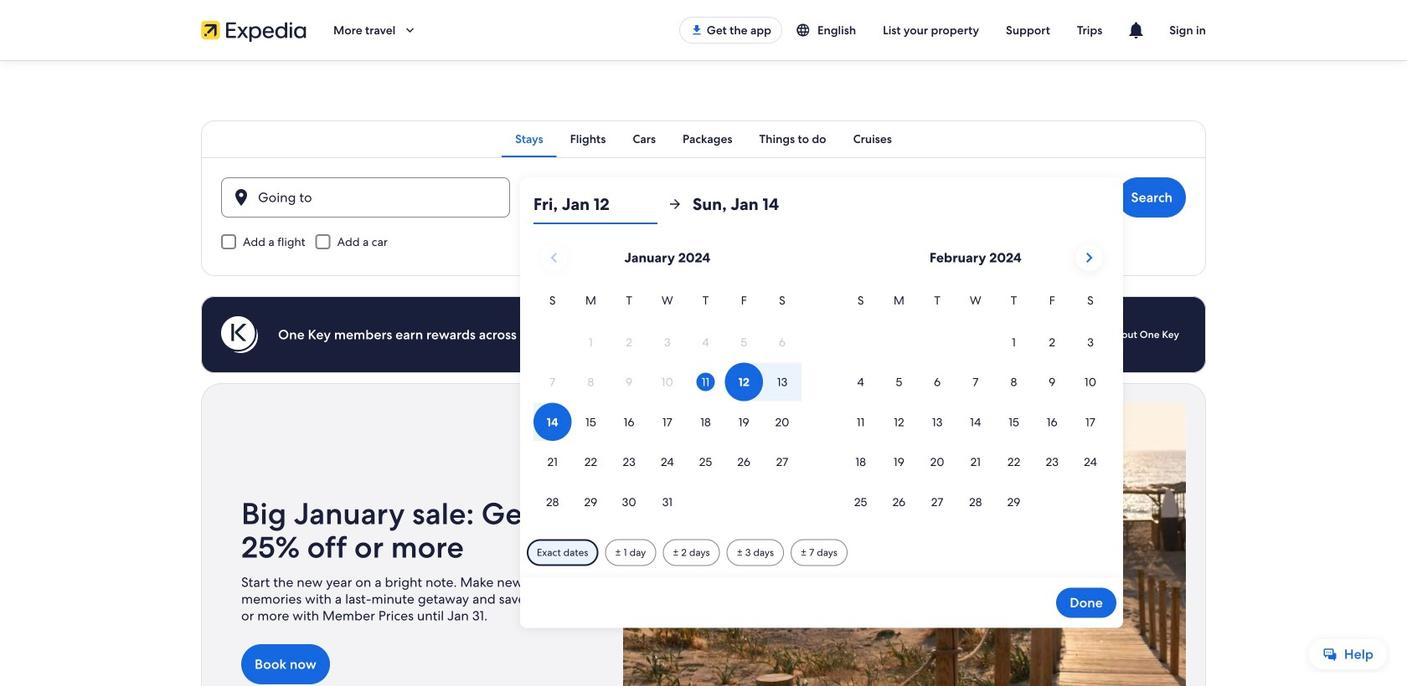 Task type: vqa. For each thing, say whether or not it's contained in the screenshot.
tab list
yes



Task type: describe. For each thing, give the bounding box(es) containing it.
february 2024 element
[[842, 292, 1110, 523]]

january 2024 element
[[534, 292, 802, 523]]

more travel image
[[402, 23, 417, 38]]

directional image
[[668, 197, 683, 212]]

next month image
[[1079, 248, 1099, 268]]

expedia logo image
[[201, 18, 307, 42]]

today element
[[697, 373, 715, 392]]



Task type: locate. For each thing, give the bounding box(es) containing it.
communication center icon image
[[1126, 20, 1146, 40]]

small image
[[796, 23, 818, 38]]

application
[[534, 238, 1110, 523]]

download the app button image
[[690, 23, 704, 37]]

tab list
[[201, 121, 1206, 158]]

previous month image
[[544, 248, 564, 268]]

main content
[[0, 60, 1407, 687]]



